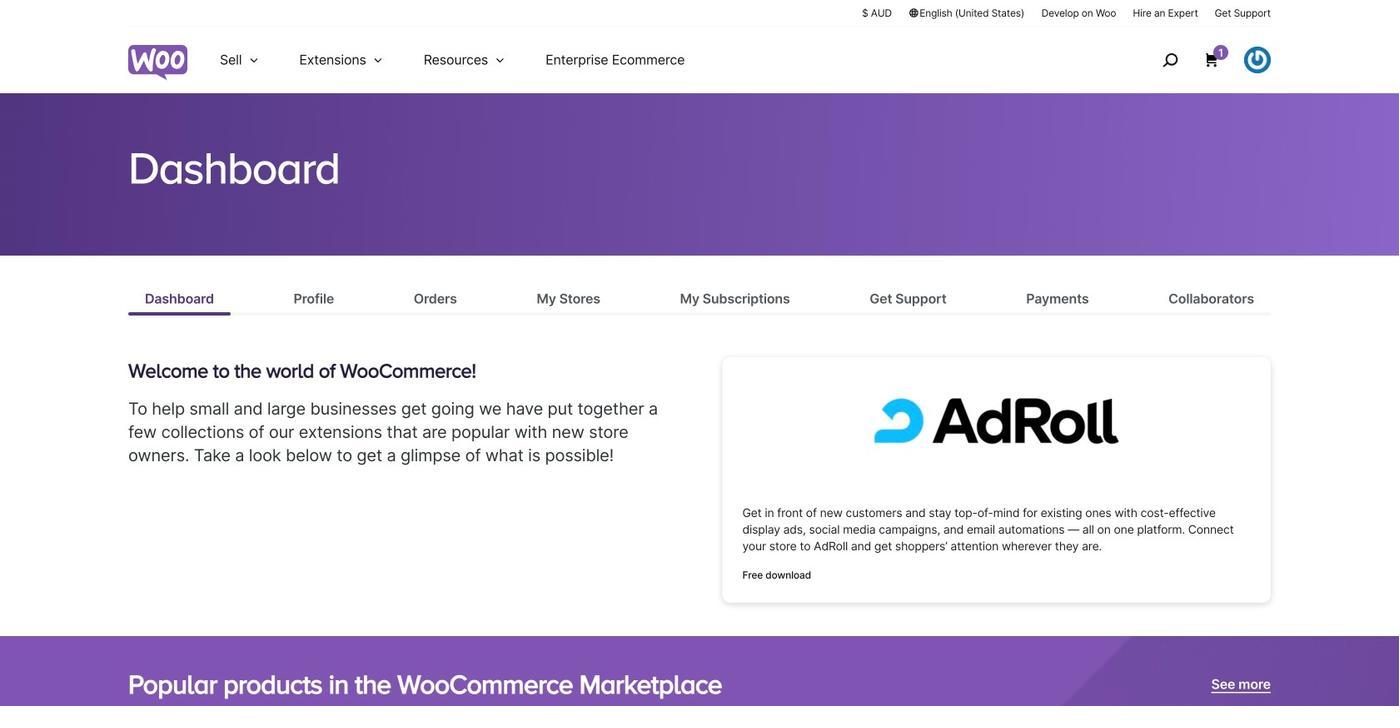 Task type: describe. For each thing, give the bounding box(es) containing it.
service navigation menu element
[[1127, 33, 1271, 87]]



Task type: vqa. For each thing, say whether or not it's contained in the screenshot.
hosting within 1. Meets WooCommerce hosting basic requirements 2. Offers free migration services 3. Includes free SSL certificates 4. Offers a free CDN or easy CDN integration 5. Uses server-side caching 6. Includes daily, automatic backups 7. Focuses on WooCommerce 8. Fits within your budget 9. Offers customer support and WordPress/WooCommerce expertise 10. Has the storage and scalability you need 11. Is developer-friendly 12. Uptime and security 13. Supports the open web
no



Task type: locate. For each thing, give the bounding box(es) containing it.
open account menu image
[[1244, 47, 1271, 73]]

search image
[[1157, 47, 1183, 73]]



